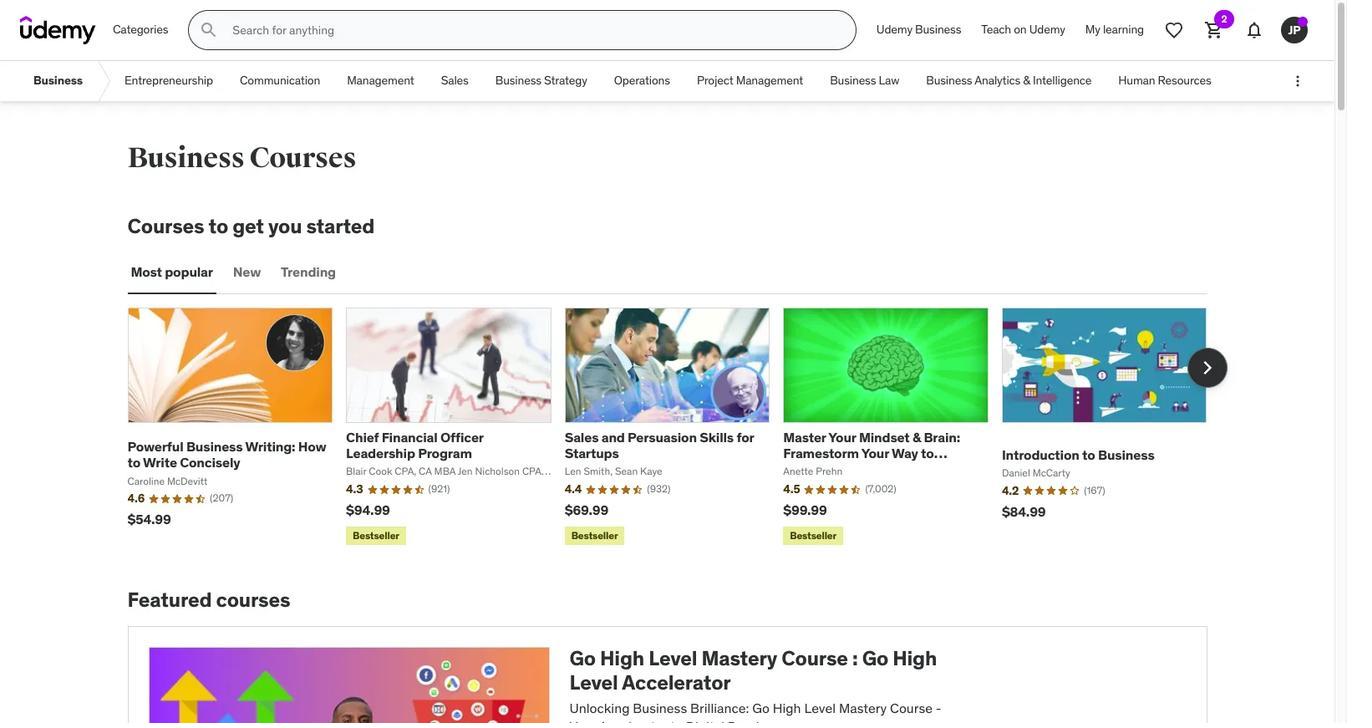 Task type: describe. For each thing, give the bounding box(es) containing it.
teach on udemy link
[[972, 10, 1076, 50]]

business law
[[830, 73, 900, 88]]

submit search image
[[199, 20, 219, 40]]

trending button
[[278, 252, 339, 292]]

concisely
[[180, 454, 240, 471]]

business inside business law link
[[830, 73, 876, 88]]

human resources
[[1119, 73, 1212, 88]]

intelligence
[[1033, 73, 1092, 88]]

carousel element
[[127, 307, 1228, 549]]

operations
[[614, 73, 670, 88]]

1 horizontal spatial course
[[890, 699, 933, 716]]

2 udemy from the left
[[1030, 22, 1066, 37]]

started
[[306, 213, 375, 239]]

startups
[[565, 445, 619, 462]]

leadership
[[346, 445, 415, 462]]

sales link
[[428, 61, 482, 101]]

sales for sales and persuasion skills for startups
[[565, 429, 599, 446]]

introduction to business
[[1002, 446, 1155, 463]]

law
[[879, 73, 900, 88]]

writing:
[[245, 438, 295, 455]]

popular
[[165, 263, 213, 280]]

and
[[602, 429, 625, 446]]

new button
[[230, 252, 264, 292]]

most
[[131, 263, 162, 280]]

powerful business writing: how to write concisely
[[127, 438, 326, 471]]

featured
[[127, 587, 212, 613]]

2 link
[[1195, 10, 1235, 50]]

you
[[268, 213, 302, 239]]

shopping cart with 2 items image
[[1205, 20, 1225, 40]]

success
[[784, 461, 836, 478]]

skills
[[700, 429, 734, 446]]

sales for sales
[[441, 73, 469, 88]]

0 horizontal spatial courses
[[127, 213, 204, 239]]

dominance
[[728, 718, 796, 723]]

learning
[[1103, 22, 1144, 37]]

2
[[1222, 13, 1228, 25]]

& inside the master your mindset & brain: framestorm your way to success
[[913, 429, 921, 446]]

resources
[[1158, 73, 1212, 88]]

teach
[[982, 22, 1012, 37]]

get
[[233, 213, 264, 239]]

unlocking
[[570, 699, 630, 716]]

jp link
[[1275, 10, 1315, 50]]

business strategy link
[[482, 61, 601, 101]]

project
[[697, 73, 734, 88]]

powerful business writing: how to write concisely link
[[127, 438, 326, 471]]

analytics
[[975, 73, 1021, 88]]

communication link
[[227, 61, 334, 101]]

udemy image
[[20, 16, 96, 44]]

-
[[936, 699, 942, 716]]

wishlist image
[[1164, 20, 1185, 40]]

business courses
[[127, 140, 356, 176]]

my learning
[[1086, 22, 1144, 37]]

entrepreneurship link
[[111, 61, 227, 101]]

powerful
[[127, 438, 184, 455]]

0 horizontal spatial mastery
[[702, 645, 777, 671]]

2 horizontal spatial high
[[893, 645, 937, 671]]

strategy
[[544, 73, 587, 88]]

courses to get you started
[[127, 213, 375, 239]]

categories button
[[103, 10, 178, 50]]

2 horizontal spatial go
[[862, 645, 889, 671]]

project management
[[697, 73, 803, 88]]

master your mindset & brain: framestorm your way to success
[[784, 429, 961, 478]]

brain:
[[924, 429, 961, 446]]

business inside business strategy 'link'
[[495, 73, 542, 88]]

go high level mastery course : go high level accelerator unlocking business brilliance: go high level mastery course - your accelerator to digital dominance
[[570, 645, 942, 723]]

arrow pointing to subcategory menu links image
[[96, 61, 111, 101]]

to left the get
[[209, 213, 228, 239]]

master your mindset & brain: framestorm your way to success link
[[784, 429, 961, 478]]

1 udemy from the left
[[877, 22, 913, 37]]

way
[[892, 445, 919, 462]]

business inside the powerful business writing: how to write concisely
[[186, 438, 243, 455]]

new
[[233, 263, 261, 280]]

featured courses
[[127, 587, 290, 613]]

framestorm
[[784, 445, 859, 462]]

business inside business analytics & intelligence link
[[926, 73, 973, 88]]

project management link
[[684, 61, 817, 101]]

how
[[298, 438, 326, 455]]

0 horizontal spatial high
[[600, 645, 645, 671]]

to right 'introduction'
[[1083, 446, 1096, 463]]

for
[[737, 429, 754, 446]]

udemy business
[[877, 22, 962, 37]]

human resources link
[[1105, 61, 1225, 101]]

0 horizontal spatial go
[[570, 645, 596, 671]]

teach on udemy
[[982, 22, 1066, 37]]

jp
[[1289, 22, 1301, 37]]

chief
[[346, 429, 379, 446]]

you have alerts image
[[1298, 17, 1308, 27]]



Task type: locate. For each thing, give the bounding box(es) containing it.
1 horizontal spatial your
[[829, 429, 856, 446]]

to left digital
[[671, 718, 683, 723]]

1 horizontal spatial high
[[773, 699, 801, 716]]

mindset
[[859, 429, 910, 446]]

human
[[1119, 73, 1156, 88]]

chief financial officer leadership program link
[[346, 429, 484, 462]]

course
[[782, 645, 848, 671], [890, 699, 933, 716]]

2 horizontal spatial your
[[862, 445, 889, 462]]

courses up you
[[249, 140, 356, 176]]

your right master
[[829, 429, 856, 446]]

1 horizontal spatial courses
[[249, 140, 356, 176]]

sales and persuasion skills for startups
[[565, 429, 754, 462]]

courses
[[249, 140, 356, 176], [127, 213, 204, 239]]

to inside go high level mastery course : go high level accelerator unlocking business brilliance: go high level mastery course - your accelerator to digital dominance
[[671, 718, 683, 723]]

business strategy
[[495, 73, 587, 88]]

1 vertical spatial mastery
[[839, 699, 887, 716]]

categories
[[113, 22, 168, 37]]

management link
[[334, 61, 428, 101]]

1 vertical spatial accelerator
[[599, 718, 668, 723]]

sales inside 'link'
[[441, 73, 469, 88]]

1 vertical spatial sales
[[565, 429, 599, 446]]

sales inside sales and persuasion skills for startups
[[565, 429, 599, 446]]

:
[[853, 645, 858, 671]]

0 horizontal spatial management
[[347, 73, 414, 88]]

0 vertical spatial &
[[1023, 73, 1031, 88]]

0 horizontal spatial sales
[[441, 73, 469, 88]]

mastery down the ":"
[[839, 699, 887, 716]]

course left the ":"
[[782, 645, 848, 671]]

high
[[600, 645, 645, 671], [893, 645, 937, 671], [773, 699, 801, 716]]

business analytics & intelligence link
[[913, 61, 1105, 101]]

to left write
[[127, 454, 140, 471]]

high up -
[[893, 645, 937, 671]]

on
[[1014, 22, 1027, 37]]

operations link
[[601, 61, 684, 101]]

management
[[347, 73, 414, 88], [736, 73, 803, 88]]

1 vertical spatial &
[[913, 429, 921, 446]]

udemy up law
[[877, 22, 913, 37]]

your inside go high level mastery course : go high level accelerator unlocking business brilliance: go high level mastery course - your accelerator to digital dominance
[[570, 718, 596, 723]]

1 horizontal spatial mastery
[[839, 699, 887, 716]]

most popular
[[131, 263, 213, 280]]

your
[[829, 429, 856, 446], [862, 445, 889, 462], [570, 718, 596, 723]]

your left way
[[862, 445, 889, 462]]

master
[[784, 429, 826, 446]]

accelerator
[[622, 669, 731, 695], [599, 718, 668, 723]]

0 vertical spatial sales
[[441, 73, 469, 88]]

course left -
[[890, 699, 933, 716]]

sales
[[441, 73, 469, 88], [565, 429, 599, 446]]

go
[[570, 645, 596, 671], [862, 645, 889, 671], [753, 699, 770, 716]]

sales right management link
[[441, 73, 469, 88]]

&
[[1023, 73, 1031, 88], [913, 429, 921, 446]]

1 horizontal spatial management
[[736, 73, 803, 88]]

2 management from the left
[[736, 73, 803, 88]]

persuasion
[[628, 429, 697, 446]]

entrepreneurship
[[125, 73, 213, 88]]

& right analytics
[[1023, 73, 1031, 88]]

1 horizontal spatial go
[[753, 699, 770, 716]]

to inside the master your mindset & brain: framestorm your way to success
[[921, 445, 934, 462]]

write
[[143, 454, 177, 471]]

trending
[[281, 263, 336, 280]]

high up unlocking
[[600, 645, 645, 671]]

1 horizontal spatial sales
[[565, 429, 599, 446]]

business inside go high level mastery course : go high level accelerator unlocking business brilliance: go high level mastery course - your accelerator to digital dominance
[[633, 699, 687, 716]]

my learning link
[[1076, 10, 1154, 50]]

0 vertical spatial mastery
[[702, 645, 777, 671]]

my
[[1086, 22, 1101, 37]]

your down unlocking
[[570, 718, 596, 723]]

program
[[418, 445, 472, 462]]

officer
[[440, 429, 484, 446]]

0 horizontal spatial level
[[570, 669, 618, 695]]

udemy right on
[[1030, 22, 1066, 37]]

go up unlocking
[[570, 645, 596, 671]]

business inside business link
[[33, 73, 83, 88]]

& left brain:
[[913, 429, 921, 446]]

more subcategory menu links image
[[1290, 73, 1307, 89]]

business law link
[[817, 61, 913, 101]]

0 horizontal spatial course
[[782, 645, 848, 671]]

udemy business link
[[867, 10, 972, 50]]

introduction
[[1002, 446, 1080, 463]]

sales and persuasion skills for startups link
[[565, 429, 754, 462]]

most popular button
[[127, 252, 216, 292]]

0 vertical spatial accelerator
[[622, 669, 731, 695]]

0 horizontal spatial &
[[913, 429, 921, 446]]

notifications image
[[1245, 20, 1265, 40]]

management right project
[[736, 73, 803, 88]]

management left sales 'link'
[[347, 73, 414, 88]]

0 vertical spatial course
[[782, 645, 848, 671]]

mastery up brilliance:
[[702, 645, 777, 671]]

business inside udemy business link
[[915, 22, 962, 37]]

1 horizontal spatial &
[[1023, 73, 1031, 88]]

0 horizontal spatial udemy
[[877, 22, 913, 37]]

sales left and
[[565, 429, 599, 446]]

udemy
[[877, 22, 913, 37], [1030, 22, 1066, 37]]

1 horizontal spatial udemy
[[1030, 22, 1066, 37]]

business analytics & intelligence
[[926, 73, 1092, 88]]

Search for anything text field
[[229, 16, 836, 44]]

communication
[[240, 73, 320, 88]]

0 horizontal spatial your
[[570, 718, 596, 723]]

1 vertical spatial courses
[[127, 213, 204, 239]]

high up dominance
[[773, 699, 801, 716]]

1 horizontal spatial level
[[649, 645, 698, 671]]

accelerator down unlocking
[[599, 718, 668, 723]]

go up dominance
[[753, 699, 770, 716]]

2 horizontal spatial level
[[805, 699, 836, 716]]

next image
[[1194, 354, 1221, 381]]

financial
[[382, 429, 438, 446]]

courses
[[216, 587, 290, 613]]

1 vertical spatial course
[[890, 699, 933, 716]]

to right way
[[921, 445, 934, 462]]

to
[[209, 213, 228, 239], [921, 445, 934, 462], [1083, 446, 1096, 463], [127, 454, 140, 471], [671, 718, 683, 723]]

business
[[915, 22, 962, 37], [33, 73, 83, 88], [495, 73, 542, 88], [830, 73, 876, 88], [926, 73, 973, 88], [127, 140, 245, 176], [186, 438, 243, 455], [1098, 446, 1155, 463], [633, 699, 687, 716]]

introduction to business link
[[1002, 446, 1155, 463]]

business link
[[20, 61, 96, 101]]

accelerator up digital
[[622, 669, 731, 695]]

courses up most popular
[[127, 213, 204, 239]]

go right the ":"
[[862, 645, 889, 671]]

mastery
[[702, 645, 777, 671], [839, 699, 887, 716]]

chief financial officer leadership program
[[346, 429, 484, 462]]

0 vertical spatial courses
[[249, 140, 356, 176]]

to inside the powerful business writing: how to write concisely
[[127, 454, 140, 471]]

digital
[[686, 718, 725, 723]]

brilliance:
[[691, 699, 749, 716]]

1 management from the left
[[347, 73, 414, 88]]



Task type: vqa. For each thing, say whether or not it's contained in the screenshot.
433,534 Students
no



